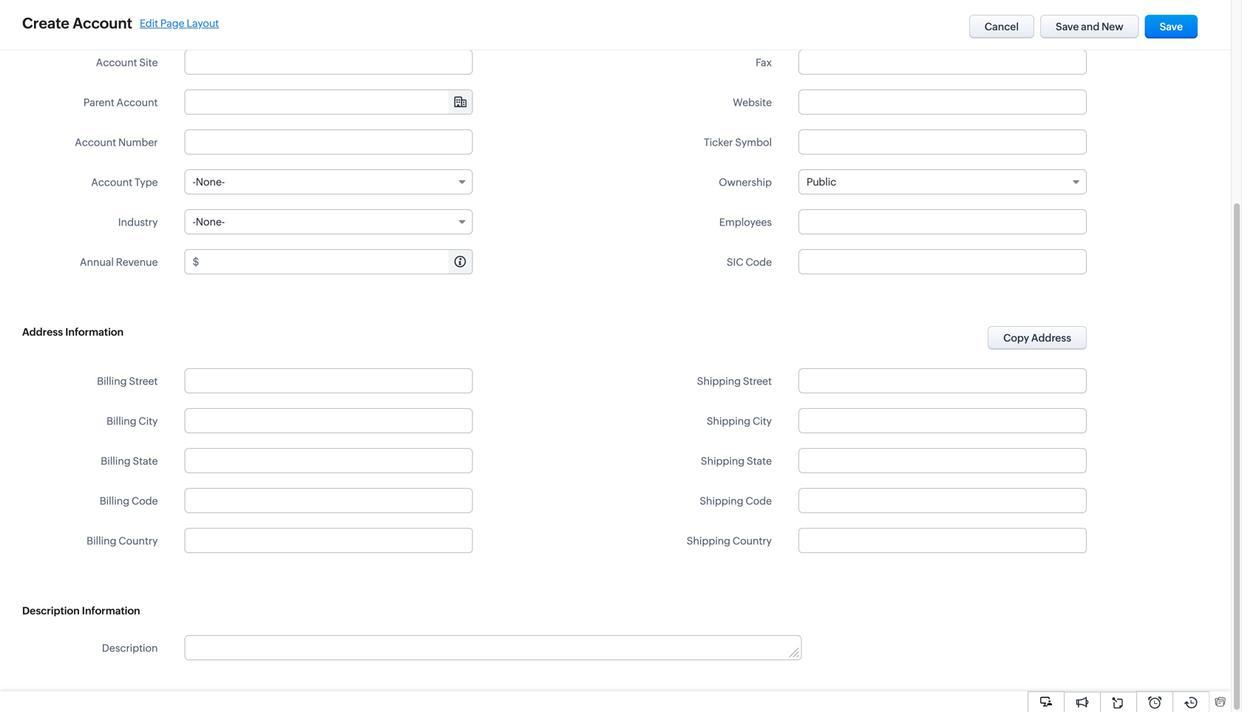 Task type: locate. For each thing, give the bounding box(es) containing it.
shipping state
[[701, 455, 772, 467]]

1 - from the top
[[193, 176, 196, 188]]

information
[[65, 326, 124, 338], [82, 605, 140, 617]]

0 horizontal spatial save
[[1056, 21, 1079, 33]]

save and new button
[[1041, 15, 1140, 38]]

page
[[160, 17, 185, 29]]

None text field
[[185, 10, 473, 35], [799, 129, 1087, 155], [799, 209, 1087, 234], [799, 249, 1087, 274], [799, 368, 1087, 393], [185, 408, 473, 433], [185, 448, 473, 473], [799, 448, 1087, 473], [799, 488, 1087, 513], [185, 10, 473, 35], [799, 129, 1087, 155], [799, 209, 1087, 234], [799, 249, 1087, 274], [799, 368, 1087, 393], [185, 408, 473, 433], [185, 448, 473, 473], [799, 448, 1087, 473], [799, 488, 1087, 513]]

shipping down shipping street
[[707, 415, 751, 427]]

1 state from the left
[[133, 455, 158, 467]]

-none- right type
[[193, 176, 225, 188]]

type
[[135, 176, 158, 188]]

billing for billing street
[[97, 375, 127, 387]]

account left type
[[91, 176, 133, 188]]

1 -none- field from the top
[[185, 169, 473, 195]]

1 vertical spatial none-
[[196, 216, 225, 228]]

none-
[[196, 176, 225, 188], [196, 216, 225, 228]]

save and new
[[1056, 21, 1124, 33]]

industry
[[118, 216, 158, 228]]

2 - from the top
[[193, 216, 196, 228]]

1 city from the left
[[139, 415, 158, 427]]

1 vertical spatial -none- field
[[185, 209, 473, 234]]

1 vertical spatial -
[[193, 216, 196, 228]]

account left site
[[96, 57, 137, 68]]

shipping down the shipping code
[[687, 535, 731, 547]]

1 vertical spatial information
[[82, 605, 140, 617]]

code for sic code
[[746, 256, 772, 268]]

sic
[[727, 256, 744, 268]]

1 save from the left
[[1056, 21, 1079, 33]]

2 state from the left
[[747, 455, 772, 467]]

save
[[1056, 21, 1079, 33], [1160, 21, 1183, 33]]

shipping up the shipping code
[[701, 455, 745, 467]]

shipping for shipping country
[[687, 535, 731, 547]]

- right type
[[193, 176, 196, 188]]

new
[[1102, 21, 1124, 33]]

0 horizontal spatial city
[[139, 415, 158, 427]]

description
[[22, 605, 80, 617], [102, 642, 158, 654]]

save right the new
[[1160, 21, 1183, 33]]

billing down billing street
[[107, 415, 137, 427]]

billing up billing code on the left of the page
[[101, 455, 131, 467]]

billing
[[97, 375, 127, 387], [107, 415, 137, 427], [101, 455, 131, 467], [100, 495, 130, 507], [87, 535, 117, 547]]

0 horizontal spatial description
[[22, 605, 80, 617]]

billing up billing city
[[97, 375, 127, 387]]

1 street from the left
[[129, 375, 158, 387]]

copy address button
[[988, 326, 1087, 350]]

2 none- from the top
[[196, 216, 225, 228]]

country
[[119, 535, 158, 547], [733, 535, 772, 547]]

1 horizontal spatial country
[[733, 535, 772, 547]]

-none- for account type
[[193, 176, 225, 188]]

code right sic
[[746, 256, 772, 268]]

account left name
[[86, 17, 127, 28]]

0 vertical spatial information
[[65, 326, 124, 338]]

billing state
[[101, 455, 158, 467]]

$
[[193, 256, 199, 268]]

1 vertical spatial -none-
[[193, 216, 225, 228]]

0 horizontal spatial state
[[133, 455, 158, 467]]

save left "and"
[[1056, 21, 1079, 33]]

0 vertical spatial -
[[193, 176, 196, 188]]

information for description
[[82, 605, 140, 617]]

street up the shipping city
[[743, 375, 772, 387]]

shipping up shipping country
[[700, 495, 744, 507]]

billing city
[[107, 415, 158, 427]]

1 none- from the top
[[196, 176, 225, 188]]

none- up $
[[196, 216, 225, 228]]

parent
[[83, 97, 114, 108]]

state down the shipping city
[[747, 455, 772, 467]]

create
[[22, 15, 69, 32]]

information down billing country
[[82, 605, 140, 617]]

address information copy address
[[22, 326, 1072, 344]]

0 vertical spatial none-
[[196, 176, 225, 188]]

1 horizontal spatial street
[[743, 375, 772, 387]]

0 horizontal spatial address
[[22, 326, 63, 338]]

city up billing state
[[139, 415, 158, 427]]

fax
[[756, 57, 772, 68]]

save inside "button"
[[1160, 21, 1183, 33]]

code for billing code
[[132, 495, 158, 507]]

billing up billing country
[[100, 495, 130, 507]]

layout
[[187, 17, 219, 29]]

ticker symbol
[[704, 136, 772, 148]]

code
[[746, 256, 772, 268], [132, 495, 158, 507], [746, 495, 772, 507]]

street for billing street
[[129, 375, 158, 387]]

0 vertical spatial -none-
[[193, 176, 225, 188]]

-None- field
[[185, 169, 473, 195], [185, 209, 473, 234]]

None text field
[[799, 10, 1087, 35], [185, 50, 473, 75], [799, 50, 1087, 75], [799, 89, 1087, 115], [185, 90, 472, 114], [185, 129, 473, 155], [201, 250, 472, 274], [185, 368, 473, 393], [799, 408, 1087, 433], [185, 488, 473, 513], [185, 529, 472, 553], [800, 529, 1087, 553], [185, 636, 802, 660], [799, 10, 1087, 35], [185, 50, 473, 75], [799, 50, 1087, 75], [799, 89, 1087, 115], [185, 90, 472, 114], [185, 129, 473, 155], [201, 250, 472, 274], [185, 368, 473, 393], [799, 408, 1087, 433], [185, 488, 473, 513], [185, 529, 472, 553], [800, 529, 1087, 553], [185, 636, 802, 660]]

code for shipping code
[[746, 495, 772, 507]]

state
[[133, 455, 158, 467], [747, 455, 772, 467]]

none- right type
[[196, 176, 225, 188]]

-none- for industry
[[193, 216, 225, 228]]

2 country from the left
[[733, 535, 772, 547]]

billing for billing city
[[107, 415, 137, 427]]

save for save and new
[[1056, 21, 1079, 33]]

account type
[[91, 176, 158, 188]]

number
[[118, 136, 158, 148]]

none- for account type
[[196, 176, 225, 188]]

sic code
[[727, 256, 772, 268]]

0 horizontal spatial country
[[119, 535, 158, 547]]

description for description
[[102, 642, 158, 654]]

city up shipping state
[[753, 415, 772, 427]]

-none-
[[193, 176, 225, 188], [193, 216, 225, 228]]

billing street
[[97, 375, 158, 387]]

shipping for shipping city
[[707, 415, 751, 427]]

shipping
[[697, 375, 741, 387], [707, 415, 751, 427], [701, 455, 745, 467], [700, 495, 744, 507], [687, 535, 731, 547]]

1 horizontal spatial save
[[1160, 21, 1183, 33]]

2 street from the left
[[743, 375, 772, 387]]

country down billing code on the left of the page
[[119, 535, 158, 547]]

code down billing state
[[132, 495, 158, 507]]

and
[[1081, 21, 1100, 33]]

code down shipping state
[[746, 495, 772, 507]]

account down parent on the left
[[75, 136, 116, 148]]

state for shipping state
[[747, 455, 772, 467]]

edit
[[140, 17, 158, 29]]

country down the shipping code
[[733, 535, 772, 547]]

1 country from the left
[[119, 535, 158, 547]]

save button
[[1145, 15, 1198, 38]]

address
[[22, 326, 63, 338], [1032, 332, 1072, 344]]

0 vertical spatial description
[[22, 605, 80, 617]]

country for billing country
[[119, 535, 158, 547]]

shipping up the shipping city
[[697, 375, 741, 387]]

-none- up $
[[193, 216, 225, 228]]

street
[[129, 375, 158, 387], [743, 375, 772, 387]]

account
[[73, 15, 132, 32], [86, 17, 127, 28], [96, 57, 137, 68], [117, 97, 158, 108], [75, 136, 116, 148], [91, 176, 133, 188]]

Public field
[[799, 169, 1087, 195]]

1 vertical spatial description
[[102, 642, 158, 654]]

state down billing city
[[133, 455, 158, 467]]

street up billing city
[[129, 375, 158, 387]]

- for account type
[[193, 176, 196, 188]]

2 save from the left
[[1160, 21, 1183, 33]]

public
[[807, 176, 837, 188]]

1 horizontal spatial city
[[753, 415, 772, 427]]

city
[[139, 415, 158, 427], [753, 415, 772, 427]]

2 -none- from the top
[[193, 216, 225, 228]]

1 horizontal spatial description
[[102, 642, 158, 654]]

- up $
[[193, 216, 196, 228]]

1 horizontal spatial state
[[747, 455, 772, 467]]

information inside address information copy address
[[65, 326, 124, 338]]

information for address
[[65, 326, 124, 338]]

billing country
[[87, 535, 158, 547]]

1 -none- from the top
[[193, 176, 225, 188]]

-
[[193, 176, 196, 188], [193, 216, 196, 228]]

billing down billing code on the left of the page
[[87, 535, 117, 547]]

None field
[[185, 90, 472, 114], [185, 529, 472, 553], [800, 529, 1087, 553], [185, 90, 472, 114], [185, 529, 472, 553], [800, 529, 1087, 553]]

save inside button
[[1056, 21, 1079, 33]]

2 city from the left
[[753, 415, 772, 427]]

0 horizontal spatial street
[[129, 375, 158, 387]]

2 -none- field from the top
[[185, 209, 473, 234]]

0 vertical spatial -none- field
[[185, 169, 473, 195]]

information up billing street
[[65, 326, 124, 338]]



Task type: describe. For each thing, give the bounding box(es) containing it.
edit page layout link
[[140, 17, 219, 29]]

billing code
[[100, 495, 158, 507]]

none- for industry
[[196, 216, 225, 228]]

account name
[[86, 17, 158, 28]]

revenue
[[116, 256, 158, 268]]

city for billing city
[[139, 415, 158, 427]]

billing for billing country
[[87, 535, 117, 547]]

shipping for shipping state
[[701, 455, 745, 467]]

city for shipping city
[[753, 415, 772, 427]]

save for save
[[1160, 21, 1183, 33]]

shipping street
[[697, 375, 772, 387]]

account for number
[[75, 136, 116, 148]]

site
[[139, 57, 158, 68]]

employees
[[720, 216, 772, 228]]

country for shipping country
[[733, 535, 772, 547]]

- for industry
[[193, 216, 196, 228]]

description information
[[22, 605, 140, 617]]

shipping for shipping code
[[700, 495, 744, 507]]

-none- field for industry
[[185, 209, 473, 234]]

account number
[[75, 136, 158, 148]]

account for name
[[86, 17, 127, 28]]

billing for billing state
[[101, 455, 131, 467]]

annual revenue
[[80, 256, 158, 268]]

account right parent on the left
[[117, 97, 158, 108]]

billing for billing code
[[100, 495, 130, 507]]

account site
[[96, 57, 158, 68]]

state for billing state
[[133, 455, 158, 467]]

cancel button
[[970, 15, 1035, 38]]

description for description information
[[22, 605, 80, 617]]

shipping city
[[707, 415, 772, 427]]

website
[[733, 97, 772, 108]]

annual
[[80, 256, 114, 268]]

symbol
[[735, 136, 772, 148]]

shipping country
[[687, 535, 772, 547]]

shipping code
[[700, 495, 772, 507]]

parent account
[[83, 97, 158, 108]]

1 horizontal spatial address
[[1032, 332, 1072, 344]]

copy
[[1004, 332, 1030, 344]]

-none- field for account type
[[185, 169, 473, 195]]

shipping for shipping street
[[697, 375, 741, 387]]

account up account site
[[73, 15, 132, 32]]

ticker
[[704, 136, 733, 148]]

name
[[129, 17, 158, 28]]

create account edit page layout
[[22, 15, 219, 32]]

cancel
[[985, 21, 1019, 33]]

ownership
[[719, 176, 772, 188]]

street for shipping street
[[743, 375, 772, 387]]

account for type
[[91, 176, 133, 188]]

account for site
[[96, 57, 137, 68]]



Task type: vqa. For each thing, say whether or not it's contained in the screenshot.
bottom '-None-' field
yes



